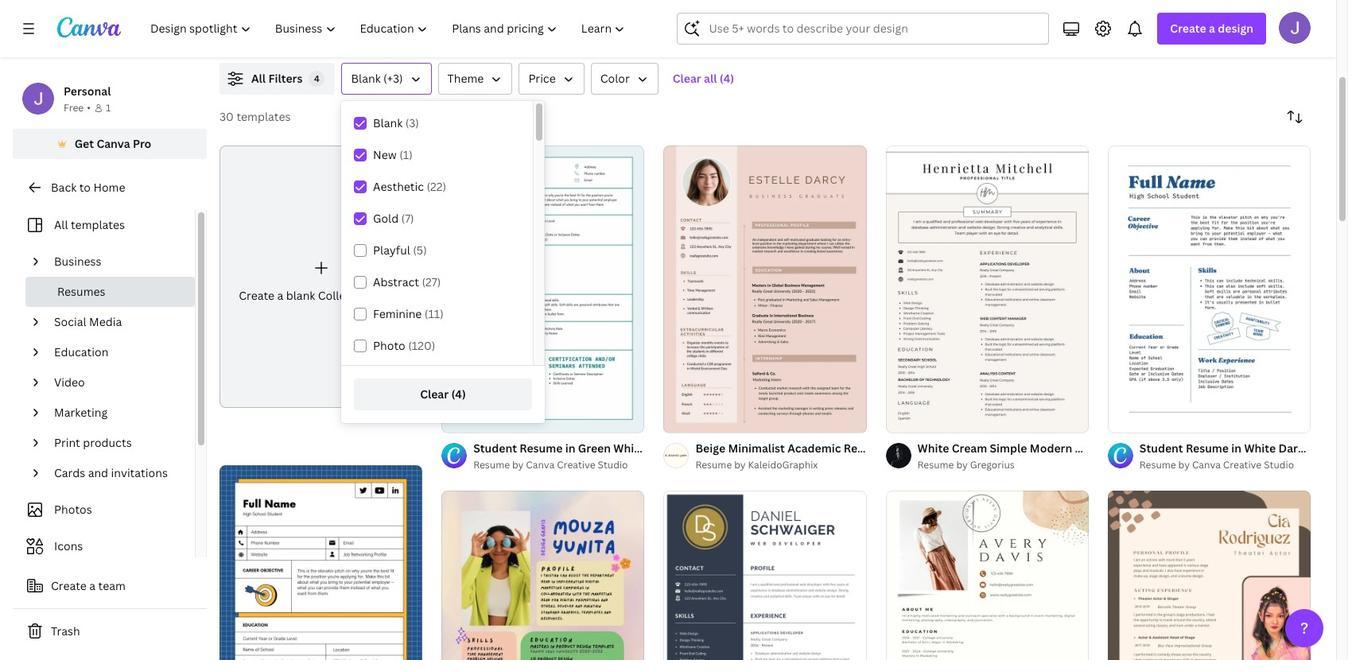 Task type: describe. For each thing, give the bounding box(es) containing it.
student resume in green white lined style resume by canva creative studio
[[473, 441, 708, 472]]

canva for student resume in white dark blue lin
[[1192, 458, 1221, 472]]

playful
[[373, 243, 410, 258]]

canva for student resume in green white lined style
[[526, 458, 555, 472]]

free
[[64, 101, 84, 115]]

dark
[[1279, 441, 1304, 456]]

pro
[[133, 136, 151, 151]]

top level navigation element
[[140, 13, 639, 45]]

simple
[[990, 441, 1027, 456]]

all templates link
[[22, 210, 185, 240]]

blank for blank (+3)
[[351, 71, 381, 86]]

blank
[[286, 288, 315, 303]]

create a team button
[[13, 570, 207, 602]]

social
[[54, 314, 86, 329]]

0 horizontal spatial business
[[54, 254, 101, 269]]

kaleidographix
[[748, 458, 818, 472]]

colorful pastel minimalist cute note resume image
[[442, 491, 645, 660]]

color
[[600, 71, 630, 86]]

print
[[54, 435, 80, 450]]

white inside white cream simple modern business cv resume resume by gregorius
[[918, 441, 949, 456]]

and
[[88, 465, 108, 480]]

beige minimalist academic resume link
[[695, 440, 887, 457]]

video link
[[48, 367, 185, 398]]

new
[[373, 147, 397, 162]]

social media link
[[48, 307, 185, 337]]

icons link
[[22, 531, 185, 562]]

a for design
[[1209, 21, 1215, 36]]

(5)
[[413, 243, 427, 258]]

video
[[54, 375, 85, 390]]

in for green
[[565, 441, 575, 456]]

print products link
[[48, 428, 185, 458]]

brown nude aesthetic abstract actor art resume image
[[1108, 491, 1311, 660]]

all for all templates
[[54, 217, 68, 232]]

(3)
[[405, 115, 419, 130]]

a for team
[[89, 578, 96, 593]]

education link
[[48, 337, 185, 367]]

student resume in dark blue white yellow lined style image
[[220, 466, 423, 660]]

student resume in white dark blue lin link
[[1140, 440, 1348, 457]]

cv
[[1126, 441, 1141, 456]]

marketing
[[54, 405, 107, 420]]

by for student resume in white dark blue lin
[[1178, 458, 1190, 472]]

studio for white
[[598, 458, 628, 472]]

a for blank
[[277, 288, 283, 303]]

30 templates
[[220, 109, 291, 124]]

modern
[[1030, 441, 1072, 456]]

all filters
[[251, 71, 303, 86]]

student resume in white dark blue lin resume by canva creative studio
[[1140, 441, 1348, 472]]

canva inside "button"
[[97, 136, 130, 151]]

print products
[[54, 435, 132, 450]]

create a blank college resume
[[239, 288, 403, 303]]

(11)
[[425, 306, 444, 321]]

trash link
[[13, 616, 207, 647]]

create for create a blank college resume
[[239, 288, 274, 303]]

clear (4) button
[[354, 379, 532, 410]]

create a blank college resume element
[[220, 146, 423, 408]]

team
[[98, 578, 126, 593]]

clear all (4)
[[673, 71, 734, 86]]

•
[[87, 101, 91, 115]]

Sort by button
[[1279, 101, 1311, 133]]

feminine
[[373, 306, 422, 321]]

icons
[[54, 538, 83, 554]]

create for create a design
[[1170, 21, 1206, 36]]

templates for 30 templates
[[237, 109, 291, 124]]

creative for white
[[1223, 458, 1262, 472]]

30
[[220, 109, 234, 124]]

in for white
[[1232, 441, 1242, 456]]

home
[[93, 180, 125, 195]]

personal
[[64, 84, 111, 99]]

back
[[51, 180, 77, 195]]

create a team
[[51, 578, 126, 593]]

(22)
[[427, 179, 446, 194]]

1 for 1 of 2
[[1119, 414, 1124, 426]]

college resume templates image
[[971, 0, 1311, 44]]

white inside student resume in white dark blue lin resume by canva creative studio
[[1244, 441, 1276, 456]]

theme
[[447, 71, 484, 86]]

of
[[1126, 414, 1135, 426]]

media
[[89, 314, 122, 329]]

lin
[[1334, 441, 1348, 456]]

cream
[[952, 441, 987, 456]]

1 for 1
[[106, 101, 111, 115]]

resumes
[[57, 284, 105, 299]]

photos
[[54, 502, 92, 517]]

templates for all templates
[[71, 217, 125, 232]]

create a blank college resume link
[[220, 146, 423, 408]]

minimalist
[[728, 441, 785, 456]]

beige minimalist academic resume image
[[664, 146, 867, 433]]

gold
[[373, 211, 399, 226]]

abstract (27)
[[373, 274, 441, 290]]

create for create a team
[[51, 578, 87, 593]]

to
[[79, 180, 91, 195]]

white cream simple modern business cv resume resume by gregorius
[[918, 441, 1187, 472]]

student resume in green white lined style image
[[442, 146, 645, 433]]

get canva pro button
[[13, 129, 207, 159]]

studio for dark
[[1264, 458, 1294, 472]]

all
[[704, 71, 717, 86]]

aesthetic
[[373, 179, 424, 194]]

price
[[528, 71, 556, 86]]

gregorius
[[970, 458, 1015, 472]]

white cream simple modern business cv resume image
[[886, 146, 1089, 433]]

create a design button
[[1158, 13, 1266, 45]]

clear for clear (4)
[[420, 387, 449, 402]]

business link
[[48, 247, 185, 277]]

all for all filters
[[251, 71, 266, 86]]

blank for blank (3)
[[373, 115, 403, 130]]

get
[[74, 136, 94, 151]]

green
[[578, 441, 611, 456]]

clear for clear all (4)
[[673, 71, 701, 86]]

new (1)
[[373, 147, 413, 162]]

get canva pro
[[74, 136, 151, 151]]

beige
[[695, 441, 725, 456]]



Task type: locate. For each thing, give the bounding box(es) containing it.
4
[[314, 72, 320, 84]]

2 by from the left
[[734, 458, 746, 472]]

templates
[[237, 109, 291, 124], [71, 217, 125, 232]]

1 vertical spatial blank
[[373, 115, 403, 130]]

social media
[[54, 314, 122, 329]]

creative down student resume in green white lined style link at bottom
[[557, 458, 595, 472]]

0 horizontal spatial studio
[[598, 458, 628, 472]]

playful (5)
[[373, 243, 427, 258]]

0 vertical spatial a
[[1209, 21, 1215, 36]]

abstract
[[373, 274, 419, 290]]

in left green
[[565, 441, 575, 456]]

by inside beige minimalist academic resume resume by kaleidographix
[[734, 458, 746, 472]]

filters
[[268, 71, 303, 86]]

canva left pro
[[97, 136, 130, 151]]

clear (4)
[[420, 387, 466, 402]]

1 left 'of'
[[1119, 414, 1124, 426]]

create inside dropdown button
[[1170, 21, 1206, 36]]

2 horizontal spatial create
[[1170, 21, 1206, 36]]

1 of 2 link
[[1108, 146, 1311, 433]]

2 vertical spatial create
[[51, 578, 87, 593]]

0 horizontal spatial 1
[[106, 101, 111, 115]]

0 horizontal spatial create
[[51, 578, 87, 593]]

feminine (11)
[[373, 306, 444, 321]]

by
[[512, 458, 524, 472], [734, 458, 746, 472], [956, 458, 968, 472], [1178, 458, 1190, 472]]

resume by canva creative studio link for green
[[473, 457, 645, 473]]

0 horizontal spatial a
[[89, 578, 96, 593]]

jacob simon image
[[1279, 12, 1311, 44]]

student
[[473, 441, 517, 456], [1140, 441, 1183, 456]]

0 horizontal spatial in
[[565, 441, 575, 456]]

2 horizontal spatial canva
[[1192, 458, 1221, 472]]

canva inside student resume in white dark blue lin resume by canva creative studio
[[1192, 458, 1221, 472]]

0 vertical spatial (4)
[[720, 71, 734, 86]]

student down 2
[[1140, 441, 1183, 456]]

photo
[[373, 338, 405, 353]]

0 horizontal spatial all
[[54, 217, 68, 232]]

creative
[[557, 458, 595, 472], [1223, 458, 1262, 472]]

1 horizontal spatial clear
[[673, 71, 701, 86]]

student inside the student resume in green white lined style resume by canva creative studio
[[473, 441, 517, 456]]

2 creative from the left
[[1223, 458, 1262, 472]]

by down minimalist
[[734, 458, 746, 472]]

1 vertical spatial (4)
[[451, 387, 466, 402]]

0 horizontal spatial canva
[[97, 136, 130, 151]]

0 vertical spatial templates
[[237, 109, 291, 124]]

1 vertical spatial create
[[239, 288, 274, 303]]

1 studio from the left
[[598, 458, 628, 472]]

student resume in green white lined style link
[[473, 440, 708, 457]]

studio down green
[[598, 458, 628, 472]]

1 resume by canva creative studio link from the left
[[473, 457, 645, 473]]

1 horizontal spatial creative
[[1223, 458, 1262, 472]]

resume by canva creative studio link for white
[[1140, 457, 1311, 473]]

resume by canva creative studio link down dark
[[1140, 457, 1311, 473]]

templates right 30
[[237, 109, 291, 124]]

creative down the student resume in white dark blue lin link
[[1223, 458, 1262, 472]]

studio down dark
[[1264, 458, 1294, 472]]

student for student resume in white dark blue lin
[[1140, 441, 1183, 456]]

all templates
[[54, 217, 125, 232]]

canva down the student resume in white dark blue lin link
[[1192, 458, 1221, 472]]

1 horizontal spatial 1
[[1119, 414, 1124, 426]]

(7)
[[401, 211, 414, 226]]

1 in from the left
[[565, 441, 575, 456]]

creative inside student resume in white dark blue lin resume by canva creative studio
[[1223, 458, 1262, 472]]

gray gold clean cv resume image
[[664, 491, 867, 660]]

4 filter options selected element
[[309, 71, 325, 87]]

2 studio from the left
[[1264, 458, 1294, 472]]

blank (+3)
[[351, 71, 403, 86]]

create
[[1170, 21, 1206, 36], [239, 288, 274, 303], [51, 578, 87, 593]]

1 horizontal spatial templates
[[237, 109, 291, 124]]

1 horizontal spatial studio
[[1264, 458, 1294, 472]]

(4)
[[720, 71, 734, 86], [451, 387, 466, 402]]

a left blank
[[277, 288, 283, 303]]

photos link
[[22, 495, 185, 525]]

business inside white cream simple modern business cv resume resume by gregorius
[[1075, 441, 1123, 456]]

design
[[1218, 21, 1254, 36]]

1 vertical spatial a
[[277, 288, 283, 303]]

2 student from the left
[[1140, 441, 1183, 456]]

abstract organic resume image
[[886, 491, 1089, 660]]

by down the student resume in white dark blue lin link
[[1178, 458, 1190, 472]]

all down back
[[54, 217, 68, 232]]

cards and invitations
[[54, 465, 168, 480]]

blank left (+3)
[[351, 71, 381, 86]]

1 student from the left
[[473, 441, 517, 456]]

products
[[83, 435, 132, 450]]

in inside student resume in white dark blue lin resume by canva creative studio
[[1232, 441, 1242, 456]]

white left dark
[[1244, 441, 1276, 456]]

1 by from the left
[[512, 458, 524, 472]]

create down icons
[[51, 578, 87, 593]]

3 white from the left
[[1244, 441, 1276, 456]]

clear left all
[[673, 71, 701, 86]]

0 vertical spatial business
[[54, 254, 101, 269]]

2 in from the left
[[1232, 441, 1242, 456]]

white left lined
[[614, 441, 645, 456]]

color button
[[591, 63, 658, 95]]

1 horizontal spatial white
[[918, 441, 949, 456]]

by inside the student resume in green white lined style resume by canva creative studio
[[512, 458, 524, 472]]

canva down student resume in green white lined style link at bottom
[[526, 458, 555, 472]]

2 vertical spatial a
[[89, 578, 96, 593]]

Search search field
[[709, 14, 1039, 44]]

0 vertical spatial 1
[[106, 101, 111, 115]]

cards and invitations link
[[48, 458, 185, 488]]

creative inside the student resume in green white lined style resume by canva creative studio
[[557, 458, 595, 472]]

0 horizontal spatial clear
[[420, 387, 449, 402]]

1 horizontal spatial all
[[251, 71, 266, 86]]

resume by gregorius link
[[918, 457, 1089, 473]]

resume by canva creative studio link
[[473, 457, 645, 473], [1140, 457, 1311, 473]]

2 resume by canva creative studio link from the left
[[1140, 457, 1311, 473]]

gold (7)
[[373, 211, 414, 226]]

price button
[[519, 63, 584, 95]]

blank left (3)
[[373, 115, 403, 130]]

0 vertical spatial create
[[1170, 21, 1206, 36]]

1 horizontal spatial business
[[1075, 441, 1123, 456]]

1 horizontal spatial a
[[277, 288, 283, 303]]

education
[[54, 344, 108, 360]]

cards
[[54, 465, 85, 480]]

by inside student resume in white dark blue lin resume by canva creative studio
[[1178, 458, 1190, 472]]

0 horizontal spatial creative
[[557, 458, 595, 472]]

templates down back to home
[[71, 217, 125, 232]]

0 vertical spatial blank
[[351, 71, 381, 86]]

2
[[1137, 414, 1141, 426]]

1 vertical spatial 1
[[1119, 414, 1124, 426]]

4 by from the left
[[1178, 458, 1190, 472]]

clear down (120)
[[420, 387, 449, 402]]

a inside 'create a blank college resume' element
[[277, 288, 283, 303]]

create left blank
[[239, 288, 274, 303]]

by for student resume in green white lined style
[[512, 458, 524, 472]]

back to home link
[[13, 172, 207, 204]]

by inside white cream simple modern business cv resume resume by gregorius
[[956, 458, 968, 472]]

white left cream
[[918, 441, 949, 456]]

a left team
[[89, 578, 96, 593]]

by down cream
[[956, 458, 968, 472]]

white cream simple modern business cv resume link
[[918, 440, 1187, 457]]

studio inside student resume in white dark blue lin resume by canva creative studio
[[1264, 458, 1294, 472]]

a inside create a team button
[[89, 578, 96, 593]]

0 vertical spatial clear
[[673, 71, 701, 86]]

marketing link
[[48, 398, 185, 428]]

business
[[54, 254, 101, 269], [1075, 441, 1123, 456]]

studio inside the student resume in green white lined style resume by canva creative studio
[[598, 458, 628, 472]]

1 creative from the left
[[557, 458, 595, 472]]

by for white cream simple modern business cv resume
[[956, 458, 968, 472]]

1 horizontal spatial (4)
[[720, 71, 734, 86]]

in left dark
[[1232, 441, 1242, 456]]

business up resumes
[[54, 254, 101, 269]]

1 horizontal spatial resume by canva creative studio link
[[1140, 457, 1311, 473]]

a inside create a design dropdown button
[[1209, 21, 1215, 36]]

1 vertical spatial all
[[54, 217, 68, 232]]

2 horizontal spatial a
[[1209, 21, 1215, 36]]

academic
[[788, 441, 841, 456]]

3 by from the left
[[956, 458, 968, 472]]

0 vertical spatial all
[[251, 71, 266, 86]]

a
[[1209, 21, 1215, 36], [277, 288, 283, 303], [89, 578, 96, 593]]

resume by kaleidographix link
[[695, 457, 867, 473]]

(27)
[[422, 274, 441, 290]]

creative for green
[[557, 458, 595, 472]]

1 of 2
[[1119, 414, 1141, 426]]

student down the clear (4) button
[[473, 441, 517, 456]]

blank (+3) button
[[342, 63, 432, 95]]

0 horizontal spatial white
[[614, 441, 645, 456]]

1 vertical spatial templates
[[71, 217, 125, 232]]

style
[[681, 441, 708, 456]]

1 horizontal spatial in
[[1232, 441, 1242, 456]]

blank inside button
[[351, 71, 381, 86]]

1
[[106, 101, 111, 115], [1119, 414, 1124, 426]]

2 white from the left
[[918, 441, 949, 456]]

in
[[565, 441, 575, 456], [1232, 441, 1242, 456]]

a left design
[[1209, 21, 1215, 36]]

by down student resume in green white lined style link at bottom
[[512, 458, 524, 472]]

0 horizontal spatial resume by canva creative studio link
[[473, 457, 645, 473]]

(120)
[[408, 338, 435, 353]]

0 horizontal spatial student
[[473, 441, 517, 456]]

1 horizontal spatial canva
[[526, 458, 555, 472]]

canva inside the student resume in green white lined style resume by canva creative studio
[[526, 458, 555, 472]]

college
[[318, 288, 358, 303]]

all left filters at the top
[[251, 71, 266, 86]]

in inside the student resume in green white lined style resume by canva creative studio
[[565, 441, 575, 456]]

create inside button
[[51, 578, 87, 593]]

blank
[[351, 71, 381, 86], [373, 115, 403, 130]]

1 white from the left
[[614, 441, 645, 456]]

resume by canva creative studio link down green
[[473, 457, 645, 473]]

clear all (4) button
[[665, 63, 742, 95]]

white inside the student resume in green white lined style resume by canva creative studio
[[614, 441, 645, 456]]

aesthetic (22)
[[373, 179, 446, 194]]

None search field
[[677, 13, 1049, 45]]

blue
[[1307, 441, 1331, 456]]

0 horizontal spatial templates
[[71, 217, 125, 232]]

1 horizontal spatial create
[[239, 288, 274, 303]]

2 horizontal spatial white
[[1244, 441, 1276, 456]]

1 vertical spatial business
[[1075, 441, 1123, 456]]

create a design
[[1170, 21, 1254, 36]]

blank (3)
[[373, 115, 419, 130]]

1 vertical spatial clear
[[420, 387, 449, 402]]

student inside student resume in white dark blue lin resume by canva creative studio
[[1140, 441, 1183, 456]]

student for student resume in green white lined style
[[473, 441, 517, 456]]

create left design
[[1170, 21, 1206, 36]]

student resume in white dark blue lined style image
[[1108, 146, 1311, 433]]

1 right •
[[106, 101, 111, 115]]

business left cv
[[1075, 441, 1123, 456]]

back to home
[[51, 180, 125, 195]]

1 horizontal spatial student
[[1140, 441, 1183, 456]]

0 horizontal spatial (4)
[[451, 387, 466, 402]]



Task type: vqa. For each thing, say whether or not it's contained in the screenshot.


